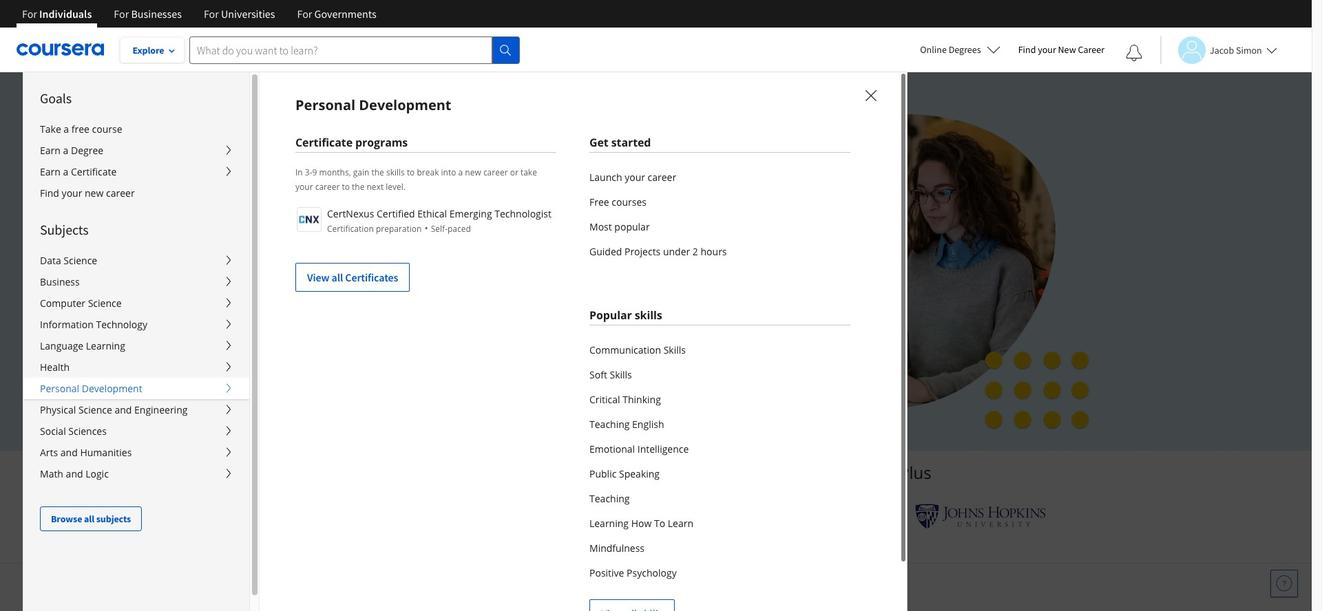 Task type: describe. For each thing, give the bounding box(es) containing it.
intelligence
[[638, 443, 689, 456]]

browse all subjects
[[51, 513, 131, 526]]

personal development menu item
[[259, 72, 1323, 612]]

on
[[643, 193, 661, 214]]

teaching link
[[590, 487, 851, 512]]

hands-
[[594, 193, 643, 214]]

emotional intelligence link
[[590, 437, 851, 462]]

2 horizontal spatial to
[[407, 167, 415, 178]]

computer science
[[40, 297, 122, 310]]

explore button
[[121, 38, 184, 63]]

new
[[1059, 43, 1077, 56]]

take a free course link
[[23, 118, 249, 140]]

and right the 'arts'
[[61, 446, 78, 460]]

included
[[601, 217, 661, 238]]

1 vertical spatial the
[[352, 181, 365, 193]]

ethical
[[418, 207, 447, 220]]

launch
[[590, 171, 622, 184]]

career left take
[[484, 167, 508, 178]]

for for businesses
[[114, 7, 129, 21]]

earn a degree
[[40, 144, 103, 157]]

skills for soft skills
[[610, 369, 632, 382]]

courses,
[[532, 193, 590, 214]]

get started list
[[590, 165, 851, 265]]

physical
[[40, 404, 76, 417]]

teaching english
[[590, 418, 664, 431]]

sciences
[[68, 425, 107, 438]]

learning how to learn link
[[590, 512, 851, 537]]

career
[[1078, 43, 1105, 56]]

personal development inside personal development menu item
[[296, 96, 452, 114]]

find your new career
[[1019, 43, 1105, 56]]

career inside launch your career 'link'
[[648, 171, 677, 184]]

career down 'months,'
[[315, 181, 340, 193]]

for governments
[[297, 7, 377, 21]]

partnername logo image
[[297, 207, 322, 232]]

how
[[632, 517, 652, 530]]

certification
[[327, 223, 374, 235]]

or inside in 3-9 months, gain the skills to break into a new career or take your career to the next level.
[[510, 167, 519, 178]]

certified
[[377, 207, 415, 220]]

development inside menu item
[[359, 96, 452, 114]]

preparation
[[376, 223, 422, 235]]

find your new career link
[[1012, 41, 1112, 59]]

list item inside personal development menu item
[[590, 586, 851, 612]]

arts and humanities
[[40, 446, 132, 460]]

guided projects under 2 hours link
[[590, 240, 851, 265]]

math and logic button
[[23, 464, 249, 485]]

skills inside in 3-9 months, gain the skills to break into a new career or take your career to the next level.
[[386, 167, 405, 178]]

and inside dropdown button
[[66, 468, 83, 481]]

free
[[71, 123, 90, 136]]

science for physical
[[78, 404, 112, 417]]

certificate programs list
[[296, 206, 557, 292]]

to
[[654, 517, 666, 530]]

free courses
[[590, 196, 647, 209]]

certificate inside personal development menu item
[[296, 135, 353, 150]]

arts and humanities button
[[23, 442, 249, 464]]

goals
[[40, 90, 72, 107]]

certificates
[[345, 271, 398, 285]]

What do you want to learn? text field
[[189, 36, 493, 64]]

speaking
[[619, 468, 660, 481]]

find your new career
[[40, 187, 135, 200]]

earn a certificate
[[40, 165, 117, 178]]

data science button
[[23, 250, 249, 271]]

critical thinking
[[590, 393, 661, 406]]

$59
[[257, 309, 273, 322]]

logic
[[86, 468, 109, 481]]

mindfulness link
[[590, 537, 851, 561]]

health
[[40, 361, 70, 374]]

unlimited access to 7,000+ world-class courses, hands-on projects, and job-ready certificate programs—all included in your subscription
[[257, 193, 678, 262]]

your for find your new career
[[62, 187, 82, 200]]

break
[[417, 167, 439, 178]]

popular skills list
[[590, 338, 851, 612]]

projects,
[[257, 217, 317, 238]]

humanities
[[80, 446, 132, 460]]

browse all subjects button
[[40, 507, 142, 532]]

personal development group
[[23, 72, 1323, 612]]

teaching english link
[[590, 413, 851, 437]]

1 horizontal spatial the
[[372, 167, 384, 178]]

online degrees button
[[910, 34, 1012, 65]]

degrees
[[949, 43, 981, 56]]

your inside in 3-9 months, gain the skills to break into a new career or take your career to the next level.
[[296, 181, 313, 193]]

in 3-9 months, gain the skills to break into a new career or take your career to the next level.
[[296, 167, 537, 193]]

online
[[921, 43, 947, 56]]

psychology
[[627, 567, 677, 580]]

leading universities and companies with coursera plus
[[508, 462, 932, 484]]

for universities
[[204, 7, 275, 21]]

and down intelligence on the bottom
[[666, 462, 695, 484]]

leading
[[513, 462, 569, 484]]

google image
[[526, 504, 601, 530]]

business
[[40, 276, 80, 289]]

engineering
[[134, 404, 188, 417]]

self-
[[431, 223, 448, 235]]

view
[[307, 271, 330, 285]]

health button
[[23, 357, 249, 378]]

positive
[[590, 567, 624, 580]]

language learning button
[[23, 336, 249, 357]]

into
[[441, 167, 456, 178]]

all for subjects
[[84, 513, 94, 526]]

social sciences button
[[23, 421, 249, 442]]

job-
[[352, 217, 379, 238]]

all for certificates
[[332, 271, 343, 285]]

public
[[590, 468, 617, 481]]

plus
[[900, 462, 932, 484]]

get
[[590, 135, 609, 150]]

projects
[[625, 245, 661, 258]]

emerging
[[450, 207, 492, 220]]

teaching for teaching english
[[590, 418, 630, 431]]



Task type: vqa. For each thing, say whether or not it's contained in the screenshot.
right Best
no



Task type: locate. For each thing, give the bounding box(es) containing it.
help center image
[[1277, 576, 1293, 592]]

information
[[40, 318, 94, 331]]

0 horizontal spatial skills
[[610, 369, 632, 382]]

or
[[510, 167, 519, 178], [257, 373, 269, 386]]

university of michigan image
[[645, 498, 681, 536]]

find left new
[[1019, 43, 1036, 56]]

your inside 'link'
[[625, 171, 645, 184]]

1 vertical spatial earn
[[40, 165, 61, 178]]

all
[[332, 271, 343, 285], [84, 513, 94, 526]]

earn down earn a degree
[[40, 165, 61, 178]]

skills
[[386, 167, 405, 178], [635, 308, 663, 323]]

all inside button
[[84, 513, 94, 526]]

career down earn a certificate dropdown button
[[106, 187, 135, 200]]

close image
[[862, 86, 880, 104], [862, 86, 880, 104], [863, 87, 880, 105]]

1 vertical spatial new
[[85, 187, 104, 200]]

find for find your new career
[[1019, 43, 1036, 56]]

critical thinking link
[[590, 388, 851, 413]]

None search field
[[189, 36, 520, 64]]

0 horizontal spatial personal
[[40, 382, 79, 395]]

with
[[788, 462, 821, 484]]

0 vertical spatial science
[[64, 254, 97, 267]]

0 horizontal spatial to
[[342, 181, 350, 193]]

next
[[367, 181, 384, 193]]

courses
[[612, 196, 647, 209]]

for left governments
[[297, 7, 312, 21]]

1 horizontal spatial find
[[1019, 43, 1036, 56]]

0 vertical spatial development
[[359, 96, 452, 114]]

earn for earn a degree
[[40, 144, 61, 157]]

9
[[312, 167, 317, 178]]

1 for from the left
[[22, 7, 37, 21]]

coursera image
[[17, 39, 104, 61]]

your down earn a certificate
[[62, 187, 82, 200]]

new down earn a certificate
[[85, 187, 104, 200]]

0 vertical spatial all
[[332, 271, 343, 285]]

personal development up physical science and engineering
[[40, 382, 142, 395]]

months,
[[319, 167, 351, 178]]

programs—all
[[497, 217, 597, 238]]

1 vertical spatial teaching
[[590, 493, 630, 506]]

mindfulness
[[590, 542, 645, 555]]

earn
[[40, 144, 61, 157], [40, 165, 61, 178]]

2
[[693, 245, 698, 258]]

teaching inside teaching link
[[590, 493, 630, 506]]

0 horizontal spatial skills
[[386, 167, 405, 178]]

1 horizontal spatial certificate
[[296, 135, 353, 150]]

1 horizontal spatial learning
[[590, 517, 629, 530]]

0 vertical spatial learning
[[86, 340, 125, 353]]

0 horizontal spatial or
[[257, 373, 269, 386]]

close image
[[862, 86, 880, 104], [862, 86, 880, 104], [862, 86, 880, 104], [862, 86, 880, 104], [862, 86, 880, 104], [862, 86, 880, 104]]

free courses link
[[590, 190, 851, 215]]

a down earn a degree
[[63, 165, 68, 178]]

list item
[[590, 586, 851, 612]]

personal development up coursera plus image
[[296, 96, 452, 114]]

career
[[484, 167, 508, 178], [648, 171, 677, 184], [315, 181, 340, 193], [106, 187, 135, 200]]

skills right communication at the bottom
[[664, 344, 686, 357]]

1 vertical spatial science
[[88, 297, 122, 310]]

communication skills link
[[590, 338, 851, 363]]

2 teaching from the top
[[590, 493, 630, 506]]

or left take
[[510, 167, 519, 178]]

1 vertical spatial skills
[[610, 369, 632, 382]]

critical
[[590, 393, 620, 406]]

technologist
[[495, 207, 552, 220]]

banner navigation
[[11, 0, 388, 38]]

emotional
[[590, 443, 635, 456]]

0 horizontal spatial the
[[352, 181, 365, 193]]

language learning
[[40, 340, 125, 353]]

0 horizontal spatial development
[[82, 382, 142, 395]]

1 horizontal spatial personal development
[[296, 96, 452, 114]]

math
[[40, 468, 63, 481]]

a for certificate
[[63, 165, 68, 178]]

new inside in 3-9 months, gain the skills to break into a new career or take your career to the next level.
[[465, 167, 481, 178]]

the down gain
[[352, 181, 365, 193]]

launch your career link
[[590, 165, 851, 190]]

most popular link
[[590, 215, 851, 240]]

development inside dropdown button
[[82, 382, 142, 395]]

your for find your new career
[[1038, 43, 1057, 56]]

science up the business
[[64, 254, 97, 267]]

0 horizontal spatial personal development
[[40, 382, 142, 395]]

personal development button
[[23, 378, 249, 400]]

your for launch your career
[[625, 171, 645, 184]]

or down $59
[[257, 373, 269, 386]]

science up sciences
[[78, 404, 112, 417]]

0 vertical spatial teaching
[[590, 418, 630, 431]]

skills up level. at the top left of the page
[[386, 167, 405, 178]]

teaching up emotional at the bottom of page
[[590, 418, 630, 431]]

positive psychology
[[590, 567, 677, 580]]

1 horizontal spatial all
[[332, 271, 343, 285]]

skills right soft
[[610, 369, 632, 382]]

0 vertical spatial find
[[1019, 43, 1036, 56]]

0 vertical spatial or
[[510, 167, 519, 178]]

new right into
[[465, 167, 481, 178]]

your inside explore menu element
[[62, 187, 82, 200]]

1 vertical spatial personal development
[[40, 382, 142, 395]]

communication
[[590, 344, 661, 357]]

science for computer
[[88, 297, 122, 310]]

1 vertical spatial or
[[257, 373, 269, 386]]

soft skills link
[[590, 363, 851, 388]]

science for data
[[64, 254, 97, 267]]

and left logic
[[66, 468, 83, 481]]

3-
[[305, 167, 312, 178]]

1 vertical spatial all
[[84, 513, 94, 526]]

explore menu element
[[23, 72, 249, 532]]

your inside unlimited access to 7,000+ world-class courses, hands-on projects, and job-ready certificate programs—all included in your subscription
[[257, 242, 289, 262]]

new
[[465, 167, 481, 178], [85, 187, 104, 200]]

most
[[590, 220, 612, 234]]

personal development inside personal development dropdown button
[[40, 382, 142, 395]]

a left free
[[64, 123, 69, 136]]

0 vertical spatial personal development
[[296, 96, 452, 114]]

7,000+
[[398, 193, 445, 214]]

3 for from the left
[[204, 7, 219, 21]]

new inside explore menu element
[[85, 187, 104, 200]]

find for find your new career
[[40, 187, 59, 200]]

ready
[[379, 217, 419, 238]]

0 horizontal spatial find
[[40, 187, 59, 200]]

learning inside popular skills list
[[590, 517, 629, 530]]

4 for from the left
[[297, 7, 312, 21]]

a inside earn a degree popup button
[[63, 144, 68, 157]]

for left individuals
[[22, 7, 37, 21]]

certificate inside earn a certificate dropdown button
[[71, 165, 117, 178]]

johns hopkins university image
[[915, 504, 1046, 530]]

0 vertical spatial earn
[[40, 144, 61, 157]]

the up next
[[372, 167, 384, 178]]

individuals
[[39, 7, 92, 21]]

course
[[92, 123, 122, 136]]

show notifications image
[[1126, 45, 1143, 61]]

get started
[[590, 135, 651, 150]]

all right browse
[[84, 513, 94, 526]]

jacob
[[1210, 44, 1235, 56]]

2 for from the left
[[114, 7, 129, 21]]

development up physical science and engineering
[[82, 382, 142, 395]]

and up social sciences popup button in the left of the page
[[115, 404, 132, 417]]

1 vertical spatial development
[[82, 382, 142, 395]]

your down 3-
[[296, 181, 313, 193]]

0 vertical spatial certificate
[[296, 135, 353, 150]]

learning
[[86, 340, 125, 353], [590, 517, 629, 530]]

earn a certificate button
[[23, 161, 249, 183]]

most popular
[[590, 220, 650, 234]]

popular
[[590, 308, 632, 323]]

subscription
[[293, 242, 380, 262]]

for for universities
[[204, 7, 219, 21]]

1 vertical spatial find
[[40, 187, 59, 200]]

0 vertical spatial the
[[372, 167, 384, 178]]

communication skills
[[590, 344, 686, 357]]

earn for earn a certificate
[[40, 165, 61, 178]]

for for individuals
[[22, 7, 37, 21]]

1 horizontal spatial skills
[[664, 344, 686, 357]]

•
[[425, 222, 428, 235]]

1 horizontal spatial new
[[465, 167, 481, 178]]

0 vertical spatial skills
[[386, 167, 405, 178]]

for for governments
[[297, 7, 312, 21]]

your left new
[[1038, 43, 1057, 56]]

certificate up find your new career
[[71, 165, 117, 178]]

browse
[[51, 513, 82, 526]]

positive psychology link
[[590, 561, 851, 586]]

language
[[40, 340, 84, 353]]

a for free
[[64, 123, 69, 136]]

find down earn a certificate
[[40, 187, 59, 200]]

personal inside menu item
[[296, 96, 356, 114]]

soft
[[590, 369, 608, 382]]

0 horizontal spatial all
[[84, 513, 94, 526]]

1 earn from the top
[[40, 144, 61, 157]]

teaching down public
[[590, 493, 630, 506]]

a right into
[[459, 167, 463, 178]]

learning up mindfulness
[[590, 517, 629, 530]]

certificate up 9 at the left top of page
[[296, 135, 353, 150]]

find
[[1019, 43, 1036, 56], [40, 187, 59, 200]]

and
[[321, 217, 348, 238], [115, 404, 132, 417], [61, 446, 78, 460], [666, 462, 695, 484], [66, 468, 83, 481]]

for
[[22, 7, 37, 21], [114, 7, 129, 21], [204, 7, 219, 21], [297, 7, 312, 21]]

universities
[[573, 462, 661, 484]]

1 vertical spatial skills
[[635, 308, 663, 323]]

skills for communication skills
[[664, 344, 686, 357]]

physical science and engineering button
[[23, 400, 249, 421]]

for individuals
[[22, 7, 92, 21]]

take
[[40, 123, 61, 136]]

popular skills
[[590, 308, 663, 323]]

your up courses
[[625, 171, 645, 184]]

all inside certificate programs list
[[332, 271, 343, 285]]

to left break
[[407, 167, 415, 178]]

science
[[64, 254, 97, 267], [88, 297, 122, 310], [78, 404, 112, 417]]

personal inside dropdown button
[[40, 382, 79, 395]]

1 horizontal spatial skills
[[635, 308, 663, 323]]

your down projects,
[[257, 242, 289, 262]]

for left businesses
[[114, 7, 129, 21]]

1 horizontal spatial to
[[379, 193, 394, 214]]

guided
[[590, 245, 622, 258]]

to
[[407, 167, 415, 178], [342, 181, 350, 193], [379, 193, 394, 214]]

access
[[330, 193, 375, 214]]

subjects
[[96, 513, 131, 526]]

governments
[[315, 7, 377, 21]]

free
[[590, 196, 609, 209]]

and up subscription
[[321, 217, 348, 238]]

companies
[[699, 462, 783, 484]]

social
[[40, 425, 66, 438]]

earn inside dropdown button
[[40, 165, 61, 178]]

a inside in 3-9 months, gain the skills to break into a new career or take your career to the next level.
[[459, 167, 463, 178]]

career up on
[[648, 171, 677, 184]]

1 horizontal spatial development
[[359, 96, 452, 114]]

teaching for teaching
[[590, 493, 630, 506]]

1 vertical spatial learning
[[590, 517, 629, 530]]

1 vertical spatial personal
[[40, 382, 79, 395]]

1 horizontal spatial or
[[510, 167, 519, 178]]

personal up "physical"
[[40, 382, 79, 395]]

career inside find your new career link
[[106, 187, 135, 200]]

learning inside dropdown button
[[86, 340, 125, 353]]

learning how to learn
[[590, 517, 694, 530]]

all right the view
[[332, 271, 343, 285]]

for left universities
[[204, 7, 219, 21]]

to down level. at the top left of the page
[[379, 193, 394, 214]]

a inside "take a free course" link
[[64, 123, 69, 136]]

to up access
[[342, 181, 350, 193]]

a inside earn a certificate dropdown button
[[63, 165, 68, 178]]

teaching inside teaching english link
[[590, 418, 630, 431]]

a for degree
[[63, 144, 68, 157]]

arts
[[40, 446, 58, 460]]

personal up certificate programs
[[296, 96, 356, 114]]

find your new career link
[[23, 183, 249, 204]]

to inside unlimited access to 7,000+ world-class courses, hands-on projects, and job-ready certificate programs—all included in your subscription
[[379, 193, 394, 214]]

take a free course
[[40, 123, 122, 136]]

science up information technology
[[88, 297, 122, 310]]

in
[[665, 217, 678, 238]]

skills up the communication skills
[[635, 308, 663, 323]]

coursera plus image
[[257, 129, 466, 150]]

earn inside popup button
[[40, 144, 61, 157]]

businesses
[[131, 7, 182, 21]]

find inside explore menu element
[[40, 187, 59, 200]]

0 vertical spatial personal
[[296, 96, 356, 114]]

learning down information technology
[[86, 340, 125, 353]]

unlimited
[[257, 193, 326, 214]]

1 vertical spatial certificate
[[71, 165, 117, 178]]

earn down take
[[40, 144, 61, 157]]

subjects
[[40, 221, 89, 238]]

development
[[359, 96, 452, 114], [82, 382, 142, 395]]

2 earn from the top
[[40, 165, 61, 178]]

and inside unlimited access to 7,000+ world-class courses, hands-on projects, and job-ready certificate programs—all included in your subscription
[[321, 217, 348, 238]]

1 teaching from the top
[[590, 418, 630, 431]]

0 vertical spatial new
[[465, 167, 481, 178]]

0 horizontal spatial certificate
[[71, 165, 117, 178]]

0 horizontal spatial new
[[85, 187, 104, 200]]

math and logic
[[40, 468, 109, 481]]

jacob simon button
[[1161, 36, 1278, 64]]

certificate
[[423, 217, 493, 238]]

the
[[372, 167, 384, 178], [352, 181, 365, 193]]

2 vertical spatial science
[[78, 404, 112, 417]]

development up programs
[[359, 96, 452, 114]]

0 horizontal spatial learning
[[86, 340, 125, 353]]

a left degree
[[63, 144, 68, 157]]

0 vertical spatial skills
[[664, 344, 686, 357]]

1 horizontal spatial personal
[[296, 96, 356, 114]]

gain
[[353, 167, 370, 178]]

business button
[[23, 271, 249, 293]]



